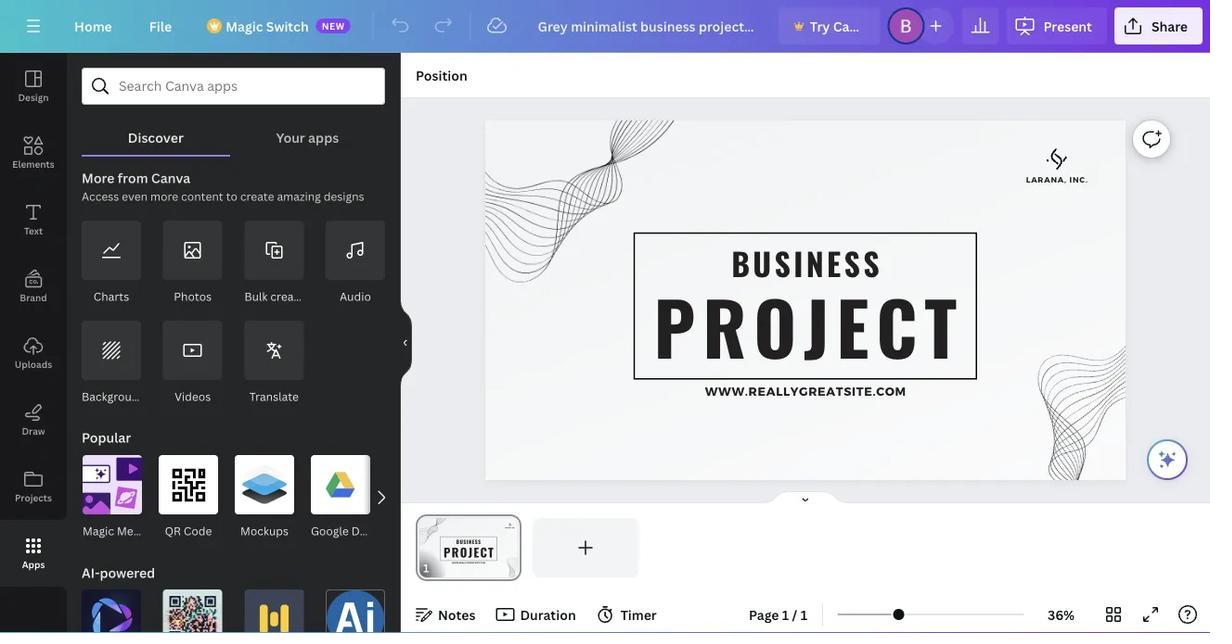 Task type: describe. For each thing, give the bounding box(es) containing it.
from
[[118, 169, 148, 187]]

media
[[117, 524, 150, 539]]

canva inside button
[[833, 17, 872, 35]]

apps
[[308, 129, 339, 146]]

file button
[[134, 7, 187, 45]]

hide image
[[400, 299, 412, 388]]

notes
[[438, 607, 476, 624]]

elements
[[12, 158, 54, 170]]

project
[[654, 272, 964, 380]]

qr code
[[165, 524, 212, 539]]

try
[[810, 17, 830, 35]]

create inside more from canva element
[[270, 289, 305, 304]]

amazing
[[277, 189, 321, 204]]

Design title text field
[[523, 7, 771, 45]]

videos
[[175, 389, 211, 405]]

36% button
[[1031, 601, 1092, 630]]

uploads button
[[0, 320, 67, 387]]

notes button
[[408, 601, 483, 630]]

switch
[[266, 17, 309, 35]]

hide pages image
[[761, 491, 850, 506]]

more from canva element
[[82, 221, 385, 407]]

file
[[149, 17, 172, 35]]

your apps
[[276, 129, 339, 146]]

present button
[[1007, 7, 1107, 45]]

position button
[[408, 60, 475, 90]]

2 1 from the left
[[801, 607, 808, 624]]

projects
[[15, 492, 52, 504]]

google
[[311, 524, 349, 539]]

ai-
[[82, 565, 100, 582]]

bulk
[[244, 289, 268, 304]]

text
[[24, 225, 43, 237]]

photos
[[174, 289, 212, 304]]

google drive
[[311, 524, 380, 539]]

magic for magic media
[[83, 524, 114, 539]]

larana,
[[1026, 175, 1067, 185]]

1 1 from the left
[[782, 607, 789, 624]]

text button
[[0, 187, 67, 253]]

access
[[82, 189, 119, 204]]

projects button
[[0, 454, 67, 521]]

more
[[82, 169, 115, 187]]

canva inside the more from canva access even more content to create amazing designs
[[151, 169, 190, 187]]

36%
[[1048, 607, 1075, 624]]

even
[[122, 189, 148, 204]]

main menu bar
[[0, 0, 1210, 53]]

discover button
[[82, 105, 230, 155]]

powered
[[100, 565, 155, 582]]

timer button
[[591, 601, 664, 630]]



Task type: vqa. For each thing, say whether or not it's contained in the screenshot.
create
yes



Task type: locate. For each thing, give the bounding box(es) containing it.
magic for magic switch
[[226, 17, 263, 35]]

0 vertical spatial magic
[[226, 17, 263, 35]]

magic inside main menu bar
[[226, 17, 263, 35]]

more from canva access even more content to create amazing designs
[[82, 169, 364, 204]]

side panel tab list
[[0, 53, 67, 588]]

translate
[[249, 389, 299, 405]]

canva up 'more'
[[151, 169, 190, 187]]

share button
[[1115, 7, 1203, 45]]

0 horizontal spatial canva
[[151, 169, 190, 187]]

create
[[240, 189, 274, 204], [270, 289, 305, 304]]

home link
[[59, 7, 127, 45]]

share
[[1152, 17, 1188, 35]]

magic left switch
[[226, 17, 263, 35]]

canva
[[833, 17, 872, 35], [151, 169, 190, 187]]

brand button
[[0, 253, 67, 320]]

page
[[749, 607, 779, 624]]

canva assistant image
[[1156, 449, 1179, 472]]

content
[[181, 189, 223, 204]]

0 horizontal spatial 1
[[782, 607, 789, 624]]

designs
[[324, 189, 364, 204]]

ai-powered
[[82, 565, 155, 582]]

bulk create
[[244, 289, 305, 304]]

try canva pro button
[[779, 7, 897, 45]]

present
[[1044, 17, 1092, 35]]

page 1 image
[[416, 519, 521, 578]]

magic switch
[[226, 17, 309, 35]]

brand
[[20, 291, 47, 304]]

Search Canva apps search field
[[119, 69, 348, 104]]

canva right try
[[833, 17, 872, 35]]

business
[[732, 240, 883, 287]]

magic left media
[[83, 524, 114, 539]]

1 vertical spatial create
[[270, 289, 305, 304]]

/
[[792, 607, 798, 624]]

charts
[[94, 289, 129, 304]]

www.reallygreatsite.com
[[705, 384, 907, 398]]

create right bulk
[[270, 289, 305, 304]]

design
[[18, 91, 49, 103]]

audio
[[340, 289, 371, 304]]

timer
[[621, 607, 657, 624]]

magic media
[[83, 524, 150, 539]]

to
[[226, 189, 237, 204]]

page 1 / 1
[[749, 607, 808, 624]]

new
[[322, 19, 345, 32]]

design button
[[0, 53, 67, 120]]

1 horizontal spatial 1
[[801, 607, 808, 624]]

background
[[82, 389, 146, 405]]

your
[[276, 129, 305, 146]]

duration button
[[490, 601, 584, 630]]

1 horizontal spatial canva
[[833, 17, 872, 35]]

home
[[74, 17, 112, 35]]

apps button
[[0, 521, 67, 588]]

0 vertical spatial create
[[240, 189, 274, 204]]

code
[[184, 524, 212, 539]]

mockups
[[240, 524, 289, 539]]

0 horizontal spatial magic
[[83, 524, 114, 539]]

qr
[[165, 524, 181, 539]]

uploads
[[15, 358, 52, 371]]

0 vertical spatial canva
[[833, 17, 872, 35]]

discover
[[128, 129, 184, 146]]

more
[[150, 189, 178, 204]]

drive
[[351, 524, 380, 539]]

elements button
[[0, 120, 67, 187]]

1 vertical spatial canva
[[151, 169, 190, 187]]

your apps button
[[230, 105, 385, 155]]

1 horizontal spatial magic
[[226, 17, 263, 35]]

pro
[[876, 17, 897, 35]]

create right to
[[240, 189, 274, 204]]

apps
[[22, 559, 45, 571]]

try canva pro
[[810, 17, 897, 35]]

draw
[[22, 425, 45, 438]]

1 left /
[[782, 607, 789, 624]]

magic
[[226, 17, 263, 35], [83, 524, 114, 539]]

larana, inc.
[[1026, 175, 1089, 185]]

1 vertical spatial magic
[[83, 524, 114, 539]]

draw button
[[0, 387, 67, 454]]

1
[[782, 607, 789, 624], [801, 607, 808, 624]]

duration
[[520, 607, 576, 624]]

1 right /
[[801, 607, 808, 624]]

position
[[416, 66, 468, 84]]

Page title text field
[[437, 560, 445, 578]]

inc.
[[1070, 175, 1089, 185]]

popular
[[82, 429, 131, 447]]

create inside the more from canva access even more content to create amazing designs
[[240, 189, 274, 204]]



